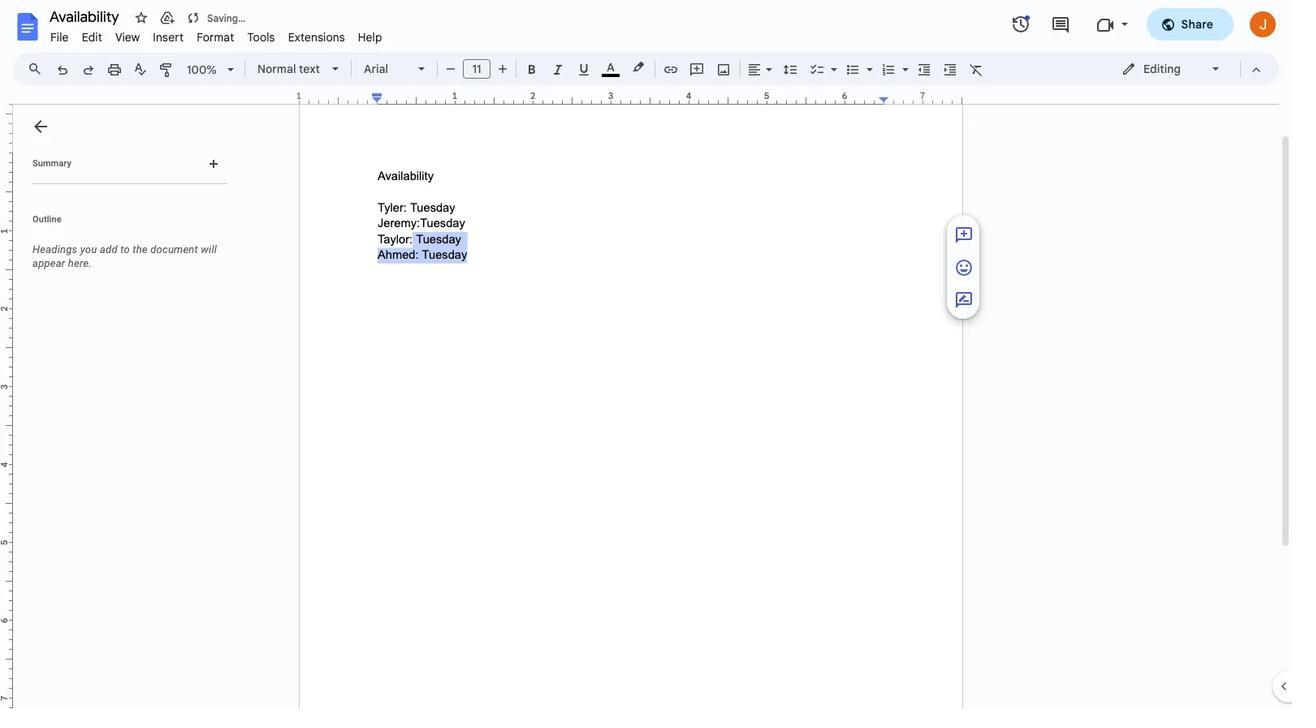 Task type: locate. For each thing, give the bounding box(es) containing it.
Font size field
[[463, 59, 497, 80]]

appear
[[32, 257, 65, 270]]

menu bar containing file
[[44, 21, 389, 48]]

Zoom text field
[[183, 58, 222, 81]]

editing button
[[1110, 57, 1233, 81]]

share button
[[1146, 8, 1234, 41]]

Menus field
[[20, 58, 56, 80]]

headings you add to the document will appear here.
[[32, 244, 217, 270]]

to
[[120, 244, 130, 256]]

styles list. normal text selected. option
[[257, 58, 322, 80]]

outline heading
[[13, 214, 234, 236]]

view
[[115, 30, 140, 45]]

format menu item
[[190, 28, 241, 47]]

file
[[50, 30, 69, 45]]

1 vertical spatial size image
[[954, 258, 974, 278]]

Star checkbox
[[130, 6, 153, 29]]

arial
[[364, 62, 388, 76]]

extensions
[[288, 30, 345, 45]]

tools menu item
[[241, 28, 282, 47]]

0 vertical spatial size image
[[954, 226, 974, 245]]

the
[[133, 244, 148, 256]]

summary heading
[[32, 158, 71, 171]]

will
[[201, 244, 217, 256]]

size image
[[954, 226, 974, 245], [954, 258, 974, 278]]

format
[[197, 30, 234, 45]]

summary
[[32, 158, 71, 169]]

saving… button
[[182, 6, 249, 29]]

insert menu item
[[146, 28, 190, 47]]

tools
[[247, 30, 275, 45]]

application
[[0, 0, 1292, 710]]

help
[[358, 30, 382, 45]]

checklist menu image
[[827, 58, 837, 64]]

insert
[[153, 30, 184, 45]]

saving…
[[207, 12, 245, 24]]

application containing share
[[0, 0, 1292, 710]]

file menu item
[[44, 28, 75, 47]]

menu bar
[[44, 21, 389, 48]]

Zoom field
[[180, 58, 241, 82]]



Task type: describe. For each thing, give the bounding box(es) containing it.
view menu item
[[109, 28, 146, 47]]

Rename text field
[[44, 6, 128, 26]]

text
[[299, 62, 320, 76]]

arial option
[[364, 58, 409, 80]]

main toolbar
[[48, 0, 989, 203]]

document
[[150, 244, 198, 256]]

help menu item
[[351, 28, 389, 47]]

edit menu item
[[75, 28, 109, 47]]

text color image
[[602, 58, 620, 77]]

left margin image
[[300, 92, 382, 104]]

menu bar banner
[[0, 0, 1292, 710]]

top margin image
[[0, 76, 12, 158]]

document outline element
[[13, 105, 234, 710]]

highlight color image
[[629, 58, 647, 77]]

editing
[[1144, 62, 1181, 76]]

edit
[[82, 30, 102, 45]]

size image
[[954, 291, 974, 310]]

normal
[[257, 62, 296, 76]]

line & paragraph spacing image
[[781, 58, 800, 80]]

headings
[[32, 244, 77, 256]]

add
[[100, 244, 118, 256]]

here.
[[68, 257, 92, 270]]

you
[[80, 244, 97, 256]]

share
[[1181, 17, 1213, 32]]

extensions menu item
[[282, 28, 351, 47]]

right margin image
[[880, 92, 962, 104]]

insert image image
[[714, 58, 733, 80]]

1 size image from the top
[[954, 226, 974, 245]]

normal text
[[257, 62, 320, 76]]

outline
[[32, 214, 61, 225]]

menu bar inside menu bar banner
[[44, 21, 389, 48]]

mode and view toolbar
[[1109, 53, 1269, 85]]

1
[[296, 90, 302, 102]]

Font size text field
[[464, 59, 490, 79]]

2 size image from the top
[[954, 258, 974, 278]]



Task type: vqa. For each thing, say whether or not it's contained in the screenshot.
Saving… button
yes



